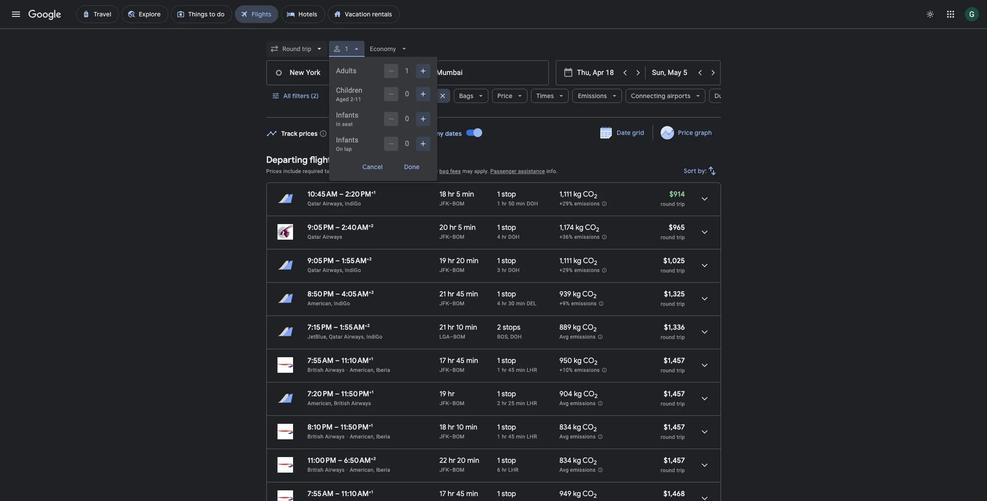 Task type: describe. For each thing, give the bounding box(es) containing it.
jfk inside 19 hr jfk – bom
[[440, 401, 449, 407]]

stop for 22 hr 20 min
[[502, 457, 516, 466]]

min inside 18 hr 5 min jfk – bom
[[462, 190, 474, 199]]

949
[[560, 490, 572, 499]]

Arrival time: 11:10 AM on  Friday, April 19. text field
[[342, 490, 373, 499]]

9:05 pm for 2:40 am
[[308, 223, 334, 232]]

prices include required taxes + fees for 1 adult. optional charges and bag fees may apply. passenger assistance
[[266, 168, 545, 175]]

10:45 am
[[308, 190, 338, 199]]

$1,325
[[664, 290, 685, 299]]

hr down 22 hr 20 min jfk – bom
[[448, 490, 455, 499]]

950
[[560, 357, 572, 366]]

kg inside 949 kg co 2
[[574, 490, 581, 499]]

lhr inside 1 stop 6 hr lhr
[[509, 467, 519, 474]]

co for 20 hr 5 min
[[585, 223, 597, 232]]

co inside 949 kg co 2
[[583, 490, 594, 499]]

$1,457 round trip for 19 hr
[[661, 390, 685, 407]]

co for 21 hr 10 min
[[583, 323, 594, 332]]

bags
[[459, 92, 474, 100]]

hr up 1 stop 2 hr 25 min lhr
[[502, 367, 507, 374]]

trip for 18 hr 5 min
[[677, 201, 685, 207]]

avg for 19 hr
[[560, 401, 569, 407]]

any
[[432, 130, 444, 138]]

price graph button
[[655, 125, 720, 141]]

Arrival time: 11:50 PM on  Friday, April 19. text field
[[341, 423, 373, 432]]

+ for 21 hr 45 min
[[369, 290, 371, 295]]

qatar down '7:15 pm – 1:55 am + 2'
[[329, 334, 343, 340]]

22 hr 20 min jfk – bom
[[440, 457, 480, 474]]

1325 US dollars text field
[[664, 290, 685, 299]]

– inside '7:15 pm – 1:55 am + 2'
[[334, 323, 338, 332]]

layover (1 of 2) is a 1 hr 44 min layover at boston logan international airport in boston. layover (2 of 2) is a 2 hr 20 min layover at hamad international airport in doha. element
[[498, 334, 555, 341]]

$914 round trip
[[661, 190, 685, 207]]

optional
[[385, 168, 406, 175]]

indigo down arrival time: 1:55 am on  saturday, april 20. text box
[[345, 267, 361, 274]]

indigo down 2:20 pm at left
[[345, 201, 361, 207]]

lhr for 904
[[527, 401, 537, 407]]

2 inside the 9:05 pm – 1:55 am + 2
[[369, 256, 372, 262]]

11:00 pm
[[308, 457, 336, 466]]

+ inside leaves newark liberty international airport at 7:55 am on thursday, april 18 and arrives at chhatrapati shivaji maharaj international airport at 11:10 am on friday, april 19. element
[[369, 490, 371, 495]]

flight details. leaves john f. kennedy international airport at 10:45 am on thursday, april 18 and arrives at chhatrapati shivaji maharaj international airport at 2:20 pm on friday, april 19. image
[[694, 188, 716, 210]]

min inside 17 hr 45 min jfk – bom
[[466, 357, 478, 366]]

1 total duration 17 hr 45 min. element from the top
[[440, 357, 498, 367]]

$1,468
[[664, 490, 685, 499]]

infants on lap
[[336, 136, 359, 152]]

all
[[283, 92, 291, 100]]

min inside "1 stop 1 hr 50 min doh"
[[516, 201, 526, 207]]

doh for 1,111
[[509, 267, 520, 274]]

1457 us dollars text field for 950
[[664, 357, 685, 366]]

jetblue, qatar airways, indigo
[[308, 334, 383, 340]]

hr inside 19 hr 20 min jfk – bom
[[448, 257, 455, 266]]

qatar airways
[[308, 234, 343, 240]]

british down leaves john f. kennedy international airport at 7:20 pm on thursday, april 18 and arrives at chhatrapati shivaji maharaj international airport at 11:50 pm on friday, april 19. element
[[334, 401, 350, 407]]

– inside 18 hr 5 min jfk – bom
[[449, 201, 453, 207]]

qatar for 2:40 am
[[308, 234, 321, 240]]

– inside 18 hr 10 min jfk – bom
[[449, 434, 453, 440]]

layover (1 of 1) is a 6 hr layover at heathrow airport in london. element
[[498, 467, 555, 474]]

leaves john f. kennedy international airport at 10:45 am on thursday, april 18 and arrives at chhatrapati shivaji maharaj international airport at 2:20 pm on friday, april 19. element
[[308, 190, 376, 199]]

children aged 2-11
[[336, 86, 363, 103]]

2 inside 949 kg co 2
[[594, 493, 597, 500]]

2 up 1,174 kg co 2
[[594, 193, 598, 200]]

1 stop flight. element for 22 hr 20 min
[[498, 457, 516, 467]]

45 up 1 stop 2 hr 25 min lhr
[[509, 367, 515, 374]]

– inside 8:50 pm – 4:05 am + 2
[[336, 290, 340, 299]]

1 inside 'element'
[[371, 356, 373, 362]]

– inside the 9:05 pm – 1:55 am + 2
[[336, 257, 340, 266]]

11
[[355, 96, 362, 103]]

10 for 21
[[456, 323, 464, 332]]

– inside 20 hr 5 min jfk – bom
[[449, 234, 453, 240]]

doh for 889
[[511, 334, 522, 340]]

leaves john f. kennedy international airport at 9:05 pm on thursday, april 18 and arrives at chhatrapati shivaji maharaj international airport at 1:55 am on saturday, april 20. element
[[308, 256, 372, 266]]

leaves laguardia airport at 7:15 pm on thursday, april 18 and arrives at chhatrapati shivaji maharaj international airport at 1:55 am on saturday, april 20. element
[[308, 323, 370, 332]]

Arrival time: 2:20 PM on  Friday, April 19. text field
[[346, 190, 376, 199]]

1 inside 1 stop 4 hr doh
[[498, 223, 500, 232]]

trip for 22 hr 20 min
[[677, 468, 685, 474]]

airways, for 9:05 pm
[[323, 267, 344, 274]]

date grid
[[617, 129, 644, 137]]

lap
[[345, 146, 352, 152]]

round for 19 hr 20 min
[[661, 268, 676, 274]]

1,174 kg co 2
[[560, 223, 600, 234]]

2 inside '904 kg co 2'
[[595, 393, 598, 400]]

hr inside 22 hr 20 min jfk – bom
[[449, 457, 456, 466]]

21 hr 45 min jfk – bom
[[440, 290, 478, 307]]

sort
[[684, 167, 697, 175]]

bom for 21 hr 45 min
[[453, 301, 465, 307]]

1 fees from the left
[[344, 168, 355, 175]]

950 kg co 2
[[560, 357, 598, 367]]

1 inside number of passengers "dialog"
[[405, 67, 409, 75]]

passenger assistance button
[[491, 168, 545, 175]]

times
[[537, 92, 554, 100]]

1,111 kg co 2 for $914
[[560, 190, 598, 200]]

total duration 21 hr 10 min. element
[[440, 323, 498, 334]]

infants for infants on lap
[[336, 136, 359, 144]]

18 – may
[[345, 130, 370, 138]]

indigo down arrival time: 1:55 am on  saturday, april 20. text field at the left
[[367, 334, 383, 340]]

9:05 pm – 2:40 am + 2
[[308, 223, 374, 232]]

co for 19 hr
[[584, 390, 595, 399]]

stops for bos
[[503, 323, 521, 332]]

1 left 50
[[498, 201, 501, 207]]

50
[[509, 201, 515, 207]]

+36% emissions
[[560, 234, 600, 240]]

2 down the +36% emissions
[[594, 260, 598, 267]]

1 down bos
[[498, 357, 500, 366]]

1 stop 1 hr 50 min doh
[[498, 190, 538, 207]]

american, for 6:50 am
[[350, 467, 375, 474]]

bom for 19 hr 20 min
[[453, 267, 465, 274]]

19 hr 20 min jfk – bom
[[440, 257, 479, 274]]

hr inside "1 stop 1 hr 50 min doh"
[[502, 201, 507, 207]]

+ for 18 hr 10 min
[[369, 423, 371, 429]]

apr
[[333, 130, 344, 138]]

2 inside '7:15 pm – 1:55 am + 2'
[[368, 323, 370, 329]]

2 up 949 kg co 2
[[594, 459, 597, 467]]

2 inside 939 kg co 2
[[594, 293, 597, 300]]

10 for 18
[[457, 423, 464, 432]]

– inside the "21 hr 45 min jfk – bom"
[[449, 301, 453, 307]]

1457 us dollars text field for 904
[[664, 390, 685, 399]]

indigo down 8:50 pm – 4:05 am + 2 in the bottom of the page
[[334, 301, 350, 307]]

914 US dollars text field
[[670, 190, 685, 199]]

min inside 22 hr 20 min jfk – bom
[[468, 457, 480, 466]]

904
[[560, 390, 573, 399]]

total duration 18 hr 5 min. element
[[440, 190, 498, 200]]

11:00 pm – 6:50 am + 2
[[308, 456, 376, 466]]

bags button
[[454, 85, 489, 107]]

may
[[463, 168, 473, 175]]

qatar airways, indigo for 10:45 am
[[308, 201, 361, 207]]

Arrival time: 1:55 AM on  Saturday, April 20. text field
[[342, 256, 372, 266]]

939 kg co 2
[[560, 290, 597, 300]]

– inside leaves newark liberty international airport at 7:55 am on thursday, april 18 and arrives at chhatrapati shivaji maharaj international airport at 11:10 am on friday, april 19. element
[[335, 490, 340, 499]]

duration
[[715, 92, 741, 100]]

2 stops bos , doh
[[498, 323, 522, 340]]

layover (1 of 1) is a 1 hr 50 min layover at hamad international airport in doha. element
[[498, 200, 555, 207]]

done button
[[394, 160, 430, 174]]

2:40 am
[[342, 223, 369, 232]]

on
[[336, 146, 343, 152]]

2 stops flight. element
[[498, 323, 521, 334]]

hr inside 1 stop 6 hr lhr
[[502, 467, 507, 474]]

3
[[498, 267, 501, 274]]

1 stop 6 hr lhr
[[498, 457, 519, 474]]

flight details. leaves newark liberty international airport at 7:55 am on thursday, april 18 and arrives at chhatrapati shivaji maharaj international airport at 11:10 am on friday, april 19. image
[[694, 488, 716, 502]]

airways down arrival time: 11:50 pm on  friday, april 19. text field
[[352, 401, 371, 407]]

2 inside 1 stop 2 hr 25 min lhr
[[498, 401, 501, 407]]

min inside 20 hr 5 min jfk – bom
[[464, 223, 476, 232]]

flight details. leaves john f. kennedy international airport at 7:20 pm on thursday, april 18 and arrives at chhatrapati shivaji maharaj international airport at 11:50 pm on friday, april 19. image
[[694, 388, 716, 410]]

hr inside 1 stop 4 hr 30 min del
[[502, 301, 507, 307]]

11:50 pm for 7:20 pm
[[341, 390, 369, 399]]

hr inside the "21 hr 45 min jfk – bom"
[[448, 290, 455, 299]]

1:55 am for 9:05 pm
[[342, 257, 367, 266]]

layover (1 of 1) is a 3 hr layover at hamad international airport in doha. element
[[498, 267, 555, 274]]

1457 US dollars text field
[[664, 457, 685, 466]]

iberia for 11:10 am
[[376, 367, 390, 374]]

airways for 11:10 am
[[325, 367, 345, 374]]

layover (1 of 1) is a 2 hr 25 min layover at heathrow airport in london. element
[[498, 400, 555, 407]]

9 1 stop flight. element from the top
[[498, 490, 516, 500]]

american, for 11:50 pm
[[350, 434, 375, 440]]

co for 19 hr 20 min
[[583, 257, 594, 266]]

qatar airways, indigo for 9:05 pm
[[308, 267, 361, 274]]

include
[[283, 168, 301, 175]]

total duration 21 hr 45 min. element
[[440, 290, 498, 300]]

stop inside 1 stop flight. element
[[502, 490, 516, 499]]

qatar for 2:20 pm
[[308, 201, 321, 207]]

min up 1 stop 6 hr lhr
[[516, 434, 526, 440]]

hr inside 18 hr 10 min jfk – bom
[[448, 423, 455, 432]]

1 right for on the left top of page
[[365, 168, 368, 175]]

stop for 19 hr 20 min
[[502, 257, 516, 266]]

$965 round trip
[[661, 223, 685, 241]]

hr inside 21 hr 10 min lga – bom
[[448, 323, 455, 332]]

1 down 1 stop 2 hr 25 min lhr
[[498, 423, 500, 432]]

1 inside 7:20 pm – 11:50 pm + 1
[[372, 390, 374, 395]]

1 stop 2 hr 25 min lhr
[[498, 390, 537, 407]]

all filters (2) button
[[266, 85, 326, 107]]

1 stop 1 hr 45 min lhr for 18 hr 10 min
[[498, 423, 537, 440]]

airports
[[667, 92, 691, 100]]

lhr for 834
[[527, 434, 537, 440]]

6
[[498, 467, 501, 474]]

– inside 9:05 pm – 2:40 am + 2
[[336, 223, 340, 232]]

2 inside 889 kg co 2
[[594, 326, 597, 334]]

for
[[357, 168, 364, 175]]

date
[[617, 129, 631, 137]]

Departure text field
[[577, 61, 618, 85]]

22
[[440, 457, 447, 466]]

2:20 pm
[[346, 190, 371, 199]]

min inside 1 stop 2 hr 25 min lhr
[[516, 401, 526, 407]]

american, british airways
[[308, 401, 371, 407]]

total duration 20 hr 5 min. element
[[440, 223, 498, 234]]

cancel
[[362, 163, 383, 171]]

or
[[357, 92, 364, 100]]

hr inside 19 hr jfk – bom
[[448, 390, 455, 399]]

1 inside 1 stop 2 hr 25 min lhr
[[498, 390, 500, 399]]

british for 7:55 am
[[308, 367, 324, 374]]

trip for 18 hr 10 min
[[677, 435, 685, 441]]

+ for 21 hr 10 min
[[365, 323, 368, 329]]

834 for 22 hr 20 min
[[560, 457, 572, 466]]

2 vertical spatial airways,
[[344, 334, 365, 340]]

20 hr 5 min jfk – bom
[[440, 223, 476, 240]]

track
[[281, 130, 298, 138]]

1 inside popup button
[[345, 45, 349, 52]]

2 inside 9:05 pm – 2:40 am + 2
[[371, 223, 374, 229]]

Departure time: 8:10 PM. text field
[[308, 423, 333, 432]]

round for 17 hr 45 min
[[661, 368, 676, 374]]

stop for 19 hr
[[502, 390, 516, 399]]

9:05 pm – 1:55 am + 2
[[308, 256, 372, 266]]

– inside 21 hr 10 min lga – bom
[[450, 334, 454, 340]]

passenger
[[491, 168, 517, 175]]

$1,025
[[664, 257, 685, 266]]

834 kg co 2 for 22 hr 20 min
[[560, 457, 597, 467]]

bos
[[498, 334, 508, 340]]

1 inside 10:45 am – 2:20 pm + 1
[[374, 190, 376, 195]]

children
[[336, 86, 363, 95]]

number of passengers dialog
[[329, 57, 438, 181]]

jfk for 18 hr 5 min
[[440, 201, 449, 207]]

4 for 21 hr 45 min
[[498, 301, 501, 307]]

1 down 6
[[498, 490, 500, 499]]

2 stops or fewer
[[335, 92, 382, 100]]

45 for 17 hr 45 min
[[456, 490, 465, 499]]

10:45 am – 2:20 pm + 1
[[308, 190, 376, 199]]

+ for 19 hr
[[369, 390, 372, 395]]

total duration 19 hr. element
[[440, 390, 498, 400]]

min down 22 hr 20 min jfk – bom
[[466, 490, 478, 499]]

2 total duration 17 hr 45 min. element from the top
[[440, 490, 498, 500]]

hr inside 1 stop 4 hr doh
[[502, 234, 507, 240]]

lga
[[440, 334, 450, 340]]

4:05 am
[[342, 290, 369, 299]]

departing flights
[[266, 155, 336, 166]]

leaves john f. kennedy international airport at 7:20 pm on thursday, april 18 and arrives at chhatrapati shivaji maharaj international airport at 11:50 pm on friday, april 19. element
[[308, 390, 374, 399]]

hr inside 18 hr 5 min jfk – bom
[[448, 190, 455, 199]]

+10% emissions
[[560, 368, 600, 374]]

leaves john f. kennedy international airport at 11:00 pm on thursday, april 18 and arrives at chhatrapati shivaji maharaj international airport at 6:50 am on saturday, april 20. element
[[308, 456, 376, 466]]

total duration 19 hr 20 min. element
[[440, 257, 498, 267]]

emissions for 21 hr 45 min
[[572, 301, 597, 307]]

7:15 pm – 1:55 am + 2
[[308, 323, 370, 332]]

1 stop 1 hr 45 min lhr for 17 hr 45 min
[[498, 357, 537, 374]]

iberia for 11:50 pm
[[376, 434, 390, 440]]

2 inside 8:50 pm – 4:05 am + 2
[[371, 290, 374, 295]]

$1,457 round trip for 17 hr 45 min
[[661, 357, 685, 374]]

bom for 18 hr 5 min
[[453, 201, 465, 207]]

939
[[560, 290, 572, 299]]

flight details. leaves laguardia airport at 7:15 pm on thursday, april 18 and arrives at chhatrapati shivaji maharaj international airport at 1:55 am on saturday, april 20. image
[[694, 322, 716, 343]]

avg for 22 hr 20 min
[[560, 467, 569, 474]]

$1,336
[[664, 323, 685, 332]]

965 US dollars text field
[[669, 223, 685, 232]]

aged
[[336, 96, 349, 103]]

+9% emissions
[[560, 301, 597, 307]]

none search field containing adults
[[266, 38, 756, 181]]

$965
[[669, 223, 685, 232]]

1 down passenger at the top
[[498, 190, 500, 199]]

british airways for 7:55 am
[[308, 367, 345, 374]]

loading results progress bar
[[0, 28, 988, 30]]

1 inside 1 stop 6 hr lhr
[[498, 457, 500, 466]]

emissions for 18 hr 10 min
[[571, 434, 596, 440]]

1 up 1 stop 2 hr 25 min lhr
[[498, 367, 501, 374]]

18 for 18 hr 10 min
[[440, 423, 446, 432]]

– inside 19 hr jfk – bom
[[449, 401, 453, 407]]

flight details. leaves john f. kennedy international airport at 9:05 pm on thursday, april 18 and arrives at chhatrapati shivaji maharaj international airport at 1:55 am on saturday, april 20. image
[[694, 255, 716, 276]]

change appearance image
[[920, 4, 941, 25]]

1 inside 8:10 pm – 11:50 pm + 1
[[371, 423, 373, 429]]

Arrival time: 4:05 AM on  Saturday, April 20. text field
[[342, 290, 374, 299]]

emissions for 17 hr 45 min
[[575, 368, 600, 374]]

2 down '904 kg co 2'
[[594, 426, 597, 434]]

seat
[[342, 121, 353, 128]]

bom for 22 hr 20 min
[[453, 467, 465, 474]]

1,111 kg co 2 for $1,025
[[560, 257, 598, 267]]

emissions
[[578, 92, 607, 100]]

+29% emissions for $914
[[560, 201, 600, 207]]

Arrival time: 6:50 AM on  Saturday, April 20. text field
[[344, 456, 376, 466]]

17 hr 45 min jfk – bom
[[440, 357, 478, 374]]

departing flights main content
[[266, 122, 721, 502]]

$1,457 round trip for 18 hr 10 min
[[661, 423, 685, 441]]



Task type: locate. For each thing, give the bounding box(es) containing it.
jfk inside 18 hr 10 min jfk – bom
[[440, 434, 449, 440]]

1 vertical spatial airways,
[[323, 267, 344, 274]]

min down 19 hr 20 min jfk – bom
[[466, 290, 478, 299]]

1 stop flight. element for 20 hr 5 min
[[498, 223, 516, 234]]

11:50 pm inside 8:10 pm – 11:50 pm + 1
[[341, 423, 369, 432]]

0 horizontal spatial fees
[[344, 168, 355, 175]]

2 jfk from the top
[[440, 234, 449, 240]]

1 vertical spatial 834
[[560, 457, 572, 466]]

21 down 19 hr 20 min jfk – bom
[[440, 290, 446, 299]]

price inside popup button
[[498, 92, 513, 100]]

889 kg co 2
[[560, 323, 597, 334]]

21 for 21 hr 10 min
[[440, 323, 446, 332]]

trip down $1,325 in the bottom right of the page
[[677, 301, 685, 307]]

+ for 18 hr 5 min
[[371, 190, 374, 195]]

adult.
[[370, 168, 384, 175]]

1:55 am for 7:15 pm
[[340, 323, 365, 332]]

2 inside 2 stops or fewer popup button
[[335, 92, 338, 100]]

layover (1 of 1) is a 4 hr 30 min layover at indira gandhi international airport in new delhi. element
[[498, 300, 555, 307]]

trip for 19 hr
[[677, 401, 685, 407]]

2 834 from the top
[[560, 457, 572, 466]]

Departure time: 10:45 AM. text field
[[308, 190, 338, 199]]

1 17 from the top
[[440, 357, 446, 366]]

1 9:05 pm from the top
[[308, 223, 334, 232]]

1 vertical spatial iberia
[[376, 434, 390, 440]]

+ for 20 hr 5 min
[[369, 223, 371, 229]]

1 1 stop flight. element from the top
[[498, 190, 516, 200]]

doh for 1,174
[[509, 234, 520, 240]]

0 for children aged 2-11
[[405, 90, 409, 98]]

2 $1,457 round trip from the top
[[661, 390, 685, 407]]

20
[[440, 223, 448, 232], [457, 257, 465, 266], [457, 457, 466, 466]]

1 horizontal spatial fees
[[450, 168, 461, 175]]

– inside 7:20 pm – 11:50 pm + 1
[[335, 390, 340, 399]]

jfk for 20 hr 5 min
[[440, 234, 449, 240]]

+ down arrival time: 2:40 am on  saturday, april 20. text box
[[367, 256, 369, 262]]

departure time: 7:55 am. text field down jetblue,
[[308, 357, 334, 366]]

layover (1 of 1) is a 4 hr layover at hamad international airport in doha. element
[[498, 234, 555, 241]]

1 british airways from the top
[[308, 367, 345, 374]]

45 down 19 hr 20 min jfk – bom
[[456, 290, 465, 299]]

834 kg co 2
[[560, 423, 597, 434], [560, 457, 597, 467]]

2-
[[351, 96, 355, 103]]

1 vertical spatial 11:50 pm
[[341, 423, 369, 432]]

4 stop from the top
[[502, 290, 516, 299]]

bom for 20 hr 5 min
[[453, 234, 465, 240]]

0 vertical spatial infants
[[336, 111, 359, 120]]

jfk up 22
[[440, 434, 449, 440]]

co for 21 hr 45 min
[[583, 290, 594, 299]]

1 up 3 at the right bottom
[[498, 257, 500, 266]]

airways, for 10:45 am
[[323, 201, 344, 207]]

min inside 21 hr 10 min lga – bom
[[465, 323, 477, 332]]

834 up 949 at bottom right
[[560, 457, 572, 466]]

1 departure time: 7:55 am. text field from the top
[[308, 357, 334, 366]]

co inside 889 kg co 2
[[583, 323, 594, 332]]

20 down 20 hr 5 min jfk – bom
[[457, 257, 465, 266]]

21 inside the "21 hr 45 min jfk – bom"
[[440, 290, 446, 299]]

2 layover (1 of 1) is a 1 hr 45 min layover at heathrow airport in london. element from the top
[[498, 434, 555, 441]]

stops for or
[[340, 92, 356, 100]]

connecting airports button
[[626, 85, 706, 107]]

kg for 22 hr 20 min
[[574, 457, 581, 466]]

infants up "lap"
[[336, 136, 359, 144]]

0 for infants on lap
[[405, 140, 409, 148]]

45 for 17 hr 45 min jfk – bom
[[456, 357, 465, 366]]

trip down $965
[[677, 235, 685, 241]]

10 down the "21 hr 45 min jfk – bom"
[[456, 323, 464, 332]]

avg for 18 hr 10 min
[[560, 434, 569, 440]]

Return text field
[[652, 61, 693, 85]]

2 1457 us dollars text field from the top
[[664, 390, 685, 399]]

0 vertical spatial 19
[[440, 257, 447, 266]]

3 avg from the top
[[560, 434, 569, 440]]

hr down bag fees button
[[448, 190, 455, 199]]

2 inside 2 stops bos , doh
[[498, 323, 501, 332]]

2 right 904
[[595, 393, 598, 400]]

1457 us dollars text field down the $1,336 round trip
[[664, 357, 685, 366]]

2 11:10 am from the top
[[342, 490, 369, 499]]

0
[[405, 90, 409, 98], [405, 115, 409, 123], [405, 140, 409, 148]]

Departure time: 9:05 PM. text field
[[308, 257, 334, 266]]

8:50 pm – 4:05 am + 2
[[308, 290, 374, 299]]

round inside '$1,025 round trip'
[[661, 268, 676, 274]]

2 up the +36% emissions
[[597, 226, 600, 234]]

times button
[[531, 85, 569, 107]]

1 4 from the top
[[498, 234, 501, 240]]

1 vertical spatial layover (1 of 1) is a 1 hr 45 min layover at heathrow airport in london. element
[[498, 434, 555, 441]]

3 iberia from the top
[[376, 467, 390, 474]]

1 vertical spatial qatar airways, indigo
[[308, 267, 361, 274]]

7:55 am – 11:10 am + 1 down the jetblue, qatar airways, indigo
[[308, 356, 373, 366]]

– inside 11:00 pm – 6:50 am + 2
[[338, 457, 342, 466]]

904 kg co 2
[[560, 390, 598, 400]]

total duration 17 hr 45 min. element
[[440, 357, 498, 367], [440, 490, 498, 500]]

0 vertical spatial 1,111
[[560, 190, 572, 199]]

round for 20 hr 5 min
[[661, 235, 676, 241]]

3 stop from the top
[[502, 257, 516, 266]]

1 vertical spatial 1 stop 1 hr 45 min lhr
[[498, 423, 537, 440]]

avg emissions for 19 hr
[[560, 401, 596, 407]]

1,111
[[560, 190, 572, 199], [560, 257, 572, 266]]

1:55 am inside '7:15 pm – 1:55 am + 2'
[[340, 323, 365, 332]]

7 round from the top
[[661, 401, 676, 407]]

0 vertical spatial 1 stop 1 hr 45 min lhr
[[498, 357, 537, 374]]

+ inside 8:10 pm – 11:50 pm + 1
[[369, 423, 371, 429]]

1 11:10 am from the top
[[342, 357, 369, 366]]

kg inside 889 kg co 2
[[573, 323, 581, 332]]

– inside 10:45 am – 2:20 pm + 1
[[339, 190, 344, 199]]

7:55 am
[[308, 357, 334, 366], [308, 490, 334, 499]]

6:50 am
[[344, 457, 371, 466]]

6 jfk from the top
[[440, 401, 449, 407]]

1 7:55 am – 11:10 am + 1 from the top
[[308, 356, 373, 366]]

avg
[[560, 334, 569, 340], [560, 401, 569, 407], [560, 434, 569, 440], [560, 467, 569, 474]]

9 trip from the top
[[677, 468, 685, 474]]

None field
[[266, 41, 327, 57], [366, 41, 412, 57], [266, 41, 327, 57], [366, 41, 412, 57]]

7 trip from the top
[[677, 401, 685, 407]]

0 vertical spatial american, iberia
[[350, 367, 390, 374]]

hr up the 1 stop 3 hr doh at the bottom
[[502, 234, 507, 240]]

5 trip from the top
[[677, 335, 685, 341]]

0 vertical spatial 18
[[440, 190, 446, 199]]

required
[[303, 168, 323, 175]]

sort by:
[[684, 167, 707, 175]]

949 kg co 2
[[560, 490, 597, 500]]

1 1 stop 1 hr 45 min lhr from the top
[[498, 357, 537, 374]]

1 vertical spatial 4
[[498, 301, 501, 307]]

0 vertical spatial 11:10 am
[[342, 357, 369, 366]]

fees
[[344, 168, 355, 175], [450, 168, 461, 175]]

21
[[440, 290, 446, 299], [440, 323, 446, 332]]

17
[[440, 357, 446, 366], [440, 490, 446, 499]]

+ up the jetblue, qatar airways, indigo
[[365, 323, 368, 329]]

co for 17 hr 45 min
[[584, 357, 595, 366]]

cancel button
[[352, 160, 394, 174]]

2 7:55 am – 11:10 am + 1 from the top
[[308, 490, 373, 499]]

2 vertical spatial iberia
[[376, 467, 390, 474]]

4 for 20 hr 5 min
[[498, 234, 501, 240]]

1 layover (1 of 1) is a 1 hr 45 min layover at heathrow airport in london. element from the top
[[498, 367, 555, 374]]

5 for 20
[[458, 223, 462, 232]]

1 vertical spatial departure time: 7:55 am. text field
[[308, 490, 334, 499]]

co inside '904 kg co 2'
[[584, 390, 595, 399]]

departure time: 7:55 am. text field inside leaves newark liberty international airport at 7:55 am on thursday, april 18 and arrives at chhatrapati shivaji maharaj international airport at 11:10 am on friday, april 19. element
[[308, 490, 334, 499]]

2 vertical spatial british airways
[[308, 467, 345, 474]]

kg for 19 hr 20 min
[[574, 257, 582, 266]]

0 vertical spatial total duration 17 hr 45 min. element
[[440, 357, 498, 367]]

min down the total duration 19 hr. element on the bottom
[[466, 423, 478, 432]]

flight details. leaves john f. kennedy international airport at 7:55 am on thursday, april 18 and arrives at chhatrapati shivaji maharaj international airport at 11:10 am on friday, april 19. image
[[694, 355, 716, 376]]

– inside leaves john f. kennedy international airport at 7:55 am on thursday, april 18 and arrives at chhatrapati shivaji maharaj international airport at 11:10 am on friday, april 19. 'element'
[[335, 357, 340, 366]]

2 american, iberia from the top
[[350, 434, 390, 440]]

fees left for on the left top of page
[[344, 168, 355, 175]]

british airways down leaves john f. kennedy international airport at 7:55 am on thursday, april 18 and arrives at chhatrapati shivaji maharaj international airport at 11:10 am on friday, april 19. 'element'
[[308, 367, 345, 374]]

indigo
[[345, 201, 361, 207], [345, 267, 361, 274], [334, 301, 350, 307], [367, 334, 383, 340]]

jfk for 18 hr 10 min
[[440, 434, 449, 440]]

1 vertical spatial 7:55 am
[[308, 490, 334, 499]]

5 round from the top
[[661, 335, 676, 341]]

american, down 8:50 pm
[[308, 301, 333, 307]]

emissions button
[[573, 85, 622, 107]]

2 inside '950 kg co 2'
[[595, 360, 598, 367]]

emissions for 19 hr 20 min
[[575, 268, 600, 274]]

1457 US dollars text field
[[664, 357, 685, 366], [664, 390, 685, 399]]

airways,
[[323, 201, 344, 207], [323, 267, 344, 274], [344, 334, 365, 340]]

trip inside '$1,025 round trip'
[[677, 268, 685, 274]]

flight details. leaves john f. kennedy international airport at 9:05 pm on thursday, april 18 and arrives at chhatrapati shivaji maharaj international airport at 2:40 am on saturday, april 20. image
[[694, 222, 716, 243]]

1 vertical spatial total duration 17 hr 45 min. element
[[440, 490, 498, 500]]

$1,457
[[664, 357, 685, 366], [664, 390, 685, 399], [664, 423, 685, 432], [664, 457, 685, 466]]

stop for 20 hr 5 min
[[502, 223, 516, 232]]

3 avg emissions from the top
[[560, 434, 596, 440]]

layover (1 of 1) is a 1 hr 45 min layover at heathrow airport in london. element for 950
[[498, 367, 555, 374]]

– down the total duration 19 hr. element on the bottom
[[449, 401, 453, 407]]

0 horizontal spatial stops
[[340, 92, 356, 100]]

kg for 21 hr 10 min
[[573, 323, 581, 332]]

4 round from the top
[[661, 301, 676, 307]]

2 17 from the top
[[440, 490, 446, 499]]

8 1 stop flight. element from the top
[[498, 457, 516, 467]]

0 for infants in seat
[[405, 115, 409, 123]]

1 +29% emissions from the top
[[560, 201, 600, 207]]

+ for 17 hr 45 min
[[369, 356, 371, 362]]

0 vertical spatial 834 kg co 2
[[560, 423, 597, 434]]

hr up 1 stop 6 hr lhr
[[502, 434, 507, 440]]

1 stop flight. element down 50
[[498, 223, 516, 234]]

0 horizontal spatial price
[[498, 92, 513, 100]]

1 vertical spatial 21
[[440, 323, 446, 332]]

2 0 from the top
[[405, 115, 409, 123]]

round for 21 hr 45 min
[[661, 301, 676, 307]]

+
[[340, 168, 343, 175], [371, 190, 374, 195], [369, 223, 371, 229], [367, 256, 369, 262], [369, 290, 371, 295], [365, 323, 368, 329], [369, 356, 371, 362], [369, 390, 372, 395], [369, 423, 371, 429], [371, 456, 374, 462], [369, 490, 371, 495]]

+36%
[[560, 234, 573, 240]]

1 vertical spatial 1,111 kg co 2
[[560, 257, 598, 267]]

trip
[[677, 201, 685, 207], [677, 235, 685, 241], [677, 268, 685, 274], [677, 301, 685, 307], [677, 335, 685, 341], [677, 368, 685, 374], [677, 401, 685, 407], [677, 435, 685, 441], [677, 468, 685, 474]]

hr inside 17 hr 45 min jfk – bom
[[448, 357, 455, 366]]

1 trip from the top
[[677, 201, 685, 207]]

4 $1,457 round trip from the top
[[661, 457, 685, 474]]

Arrival time: 1:55 AM on  Saturday, April 20. text field
[[340, 323, 370, 332]]

2 departure time: 7:55 am. text field from the top
[[308, 490, 334, 499]]

3 $1,457 round trip from the top
[[661, 423, 685, 441]]

2 10 from the top
[[457, 423, 464, 432]]

leaves john f. kennedy international airport at 7:55 am on thursday, april 18 and arrives at chhatrapati shivaji maharaj international airport at 11:10 am on friday, april 19. element
[[308, 356, 373, 366]]

bom down total duration 20 hr 5 min. "element"
[[453, 234, 465, 240]]

fewer
[[365, 92, 382, 100]]

1 vertical spatial 9:05 pm
[[308, 257, 334, 266]]

Departure time: 7:15 PM. text field
[[308, 323, 332, 332]]

bom for 21 hr 10 min
[[454, 334, 466, 340]]

2 vertical spatial 20
[[457, 457, 466, 466]]

1 vertical spatial +29% emissions
[[560, 268, 600, 274]]

3 1 stop flight. element from the top
[[498, 257, 516, 267]]

1 horizontal spatial price
[[679, 129, 694, 137]]

round inside $914 round trip
[[661, 201, 676, 207]]

0 vertical spatial iberia
[[376, 367, 390, 374]]

connecting
[[631, 92, 666, 100]]

price graph
[[679, 129, 712, 137]]

trip inside $914 round trip
[[677, 201, 685, 207]]

0 vertical spatial 5
[[457, 190, 461, 199]]

19 for 19 hr
[[440, 390, 447, 399]]

kg right 904
[[574, 390, 582, 399]]

2 1 stop 1 hr 45 min lhr from the top
[[498, 423, 537, 440]]

grid
[[632, 129, 644, 137]]

0 vertical spatial qatar airways, indigo
[[308, 201, 361, 207]]

20 down 18 hr 5 min jfk – bom
[[440, 223, 448, 232]]

17 for 17 hr 45 min jfk – bom
[[440, 357, 446, 366]]

1 avg emissions from the top
[[560, 334, 596, 340]]

3 0 from the top
[[405, 140, 409, 148]]

7:55 am inside leaves newark liberty international airport at 7:55 am on thursday, april 18 and arrives at chhatrapati shivaji maharaj international airport at 11:10 am on friday, april 19. element
[[308, 490, 334, 499]]

18 inside 18 hr 10 min jfk – bom
[[440, 423, 446, 432]]

1 vertical spatial 20
[[457, 257, 465, 266]]

1025 US dollars text field
[[664, 257, 685, 266]]

30
[[509, 301, 515, 307]]

american, iberia down arrival time: 11:10 am on  friday, april 19. text field in the left bottom of the page
[[350, 367, 390, 374]]

1 21 from the top
[[440, 290, 446, 299]]

+ for 22 hr 20 min
[[371, 456, 374, 462]]

0 vertical spatial stops
[[340, 92, 356, 100]]

1 stop flight. element up 30
[[498, 290, 516, 300]]

2 19 from the top
[[440, 390, 447, 399]]

layover (1 of 1) is a 1 hr 45 min layover at heathrow airport in london. element for 834
[[498, 434, 555, 441]]

hr inside 20 hr 5 min jfk – bom
[[450, 223, 457, 232]]

2 inside 1,174 kg co 2
[[597, 226, 600, 234]]

0 vertical spatial airways,
[[323, 201, 344, 207]]

total duration 22 hr 20 min. element
[[440, 457, 498, 467]]

– inside 22 hr 20 min jfk – bom
[[449, 467, 453, 474]]

bom inside 20 hr 5 min jfk – bom
[[453, 234, 465, 240]]

jfk
[[440, 201, 449, 207], [440, 234, 449, 240], [440, 267, 449, 274], [440, 301, 449, 307], [440, 367, 449, 374], [440, 401, 449, 407], [440, 434, 449, 440], [440, 467, 449, 474]]

Departure time: 9:05 PM. text field
[[308, 223, 334, 232]]

british airways
[[308, 367, 345, 374], [308, 434, 345, 440], [308, 467, 345, 474]]

american, indigo
[[308, 301, 350, 307]]

layover (1 of 1) is a 1 hr 45 min layover at heathrow airport in london. element
[[498, 367, 555, 374], [498, 434, 555, 441]]

2 left 25
[[498, 401, 501, 407]]

1 stop flight. element for 19 hr 20 min
[[498, 257, 516, 267]]

trip for 21 hr 45 min
[[677, 301, 685, 307]]

price button
[[492, 85, 528, 107]]

1 vertical spatial +29%
[[560, 268, 573, 274]]

doh inside "1 stop 1 hr 50 min doh"
[[527, 201, 538, 207]]

,
[[508, 334, 509, 340]]

7 jfk from the top
[[440, 434, 449, 440]]

21 inside 21 hr 10 min lga – bom
[[440, 323, 446, 332]]

10
[[456, 323, 464, 332], [457, 423, 464, 432]]

emissions for 20 hr 5 min
[[575, 234, 600, 240]]

bom for 17 hr 45 min
[[453, 367, 465, 374]]

1457 us dollars text field left flight details. leaves john f. kennedy international airport at 7:20 pm on thursday, april 18 and arrives at chhatrapati shivaji maharaj international airport at 11:50 pm on friday, april 19. icon at the bottom
[[664, 390, 685, 399]]

– down total duration 21 hr 45 min. "element"
[[449, 301, 453, 307]]

american, iberia for 6:50 am
[[350, 467, 390, 474]]

round down $1,336
[[661, 335, 676, 341]]

$1,457 for 19 hr
[[664, 390, 685, 399]]

swap origin and destination. image
[[402, 68, 413, 78]]

0 vertical spatial +29% emissions
[[560, 201, 600, 207]]

1 stop 4 hr 30 min del
[[498, 290, 537, 307]]

+ down arrival time: 11:50 pm on  friday, april 19. text field
[[369, 423, 371, 429]]

leaves newark liberty international airport at 7:55 am on thursday, april 18 and arrives at chhatrapati shivaji maharaj international airport at 11:10 am on friday, april 19. element
[[308, 490, 373, 499]]

1 stop 1 hr 45 min lhr
[[498, 357, 537, 374], [498, 423, 537, 440]]

+ right taxes
[[340, 168, 343, 175]]

2 +29% from the top
[[560, 268, 573, 274]]

layover (1 of 1) is a 1 hr 30 min layover at heathrow airport in london. element
[[498, 500, 555, 502]]

9 round from the top
[[661, 468, 676, 474]]

1 stop flight. element for 17 hr 45 min
[[498, 357, 516, 367]]

1 stop 3 hr doh
[[498, 257, 520, 274]]

1 vertical spatial 1:55 am
[[340, 323, 365, 332]]

1 button
[[329, 38, 365, 60]]

1:55 am
[[342, 257, 367, 266], [340, 323, 365, 332]]

british for 11:00 pm
[[308, 467, 324, 474]]

17 inside 17 hr 45 min jfk – bom
[[440, 357, 446, 366]]

5 for 18
[[457, 190, 461, 199]]

1 stop flight. element up 50
[[498, 190, 516, 200]]

lhr up 1 stop 2 hr 25 min lhr
[[527, 367, 537, 374]]

2 avg from the top
[[560, 401, 569, 407]]

bom for 18 hr 10 min
[[453, 434, 465, 440]]

bag fees button
[[440, 168, 461, 175]]

duration button
[[710, 85, 756, 107]]

4 jfk from the top
[[440, 301, 449, 307]]

11:10 am for 950
[[342, 357, 369, 366]]

bom down the total duration 19 hr. element on the bottom
[[453, 401, 465, 407]]

6 1 stop flight. element from the top
[[498, 390, 516, 400]]

Arrival time: 2:40 AM on  Saturday, April 20. text field
[[342, 223, 374, 232]]

0 vertical spatial +29%
[[560, 201, 573, 207]]

7:55 am inside leaves john f. kennedy international airport at 7:55 am on thursday, april 18 and arrives at chhatrapati shivaji maharaj international airport at 11:10 am on friday, april 19. 'element'
[[308, 357, 334, 366]]

emissions for 22 hr 20 min
[[571, 467, 596, 474]]

apr 18 – may 5, 2024
[[333, 130, 394, 138]]

0 vertical spatial 7:55 am – 11:10 am + 1
[[308, 356, 373, 366]]

1 19 from the top
[[440, 257, 447, 266]]

graph
[[695, 129, 712, 137]]

price for price
[[498, 92, 513, 100]]

18 inside 18 hr 5 min jfk – bom
[[440, 190, 446, 199]]

1 vertical spatial 834 kg co 2
[[560, 457, 597, 467]]

1 $1,457 round trip from the top
[[661, 357, 685, 374]]

bom inside 19 hr jfk – bom
[[453, 401, 465, 407]]

11:10 am inside 'element'
[[342, 357, 369, 366]]

kg for 19 hr
[[574, 390, 582, 399]]

jetblue,
[[308, 334, 328, 340]]

7:20 pm
[[308, 390, 334, 399]]

2 right the 4:05 am
[[371, 290, 374, 295]]

trip inside $1,325 round trip
[[677, 301, 685, 307]]

departing
[[266, 155, 308, 166]]

avg emissions for 21 hr 10 min
[[560, 334, 596, 340]]

2 1,111 kg co 2 from the top
[[560, 257, 598, 267]]

None text field
[[409, 60, 549, 85]]

stop down ,
[[502, 357, 516, 366]]

british for 8:10 pm
[[308, 434, 324, 440]]

qatar airways, indigo down leaves john f. kennedy international airport at 10:45 am on thursday, april 18 and arrives at chhatrapati shivaji maharaj international airport at 2:20 pm on friday, april 19. element
[[308, 201, 361, 207]]

bom down total duration 22 hr 20 min. element
[[453, 467, 465, 474]]

stop up layover (1 of 1) is a 1 hr 30 min layover at heathrow airport in london. 'element'
[[502, 490, 516, 499]]

+29% for 18 hr 5 min
[[560, 201, 573, 207]]

2 up bos
[[498, 323, 501, 332]]

oneworld
[[406, 92, 435, 100]]

trip down $1,025
[[677, 268, 685, 274]]

$1,457 round trip left flight details. leaves john f. kennedy international airport at 7:55 am on thursday, april 18 and arrives at chhatrapati shivaji maharaj international airport at 11:10 am on friday, april 19. image
[[661, 357, 685, 374]]

none text field inside search field
[[409, 60, 549, 85]]

0 vertical spatial 9:05 pm
[[308, 223, 334, 232]]

9:05 pm up qatar airways
[[308, 223, 334, 232]]

Arrival time: 11:10 AM on  Friday, April 19. text field
[[342, 356, 373, 366]]

dates
[[445, 130, 462, 138]]

min inside the "21 hr 45 min jfk – bom"
[[466, 290, 478, 299]]

2 right 949 at bottom right
[[594, 493, 597, 500]]

Departure time: 7:20 PM. text field
[[308, 390, 334, 399]]

0 vertical spatial 11:50 pm
[[341, 390, 369, 399]]

Departure time: 7:55 AM. text field
[[308, 357, 334, 366], [308, 490, 334, 499]]

2 vertical spatial 0
[[405, 140, 409, 148]]

+29% emissions for $1,025
[[560, 268, 600, 274]]

1468 US dollars text field
[[664, 490, 685, 499]]

min right 50
[[516, 201, 526, 207]]

2 834 kg co 2 from the top
[[560, 457, 597, 467]]

8 jfk from the top
[[440, 467, 449, 474]]

total duration 17 hr 45 min. element down 21 hr 10 min lga – bom
[[440, 357, 498, 367]]

20 right 22
[[457, 457, 466, 466]]

american, down 7:20 pm
[[308, 401, 333, 407]]

1 inside the 1 stop 3 hr doh
[[498, 257, 500, 266]]

1 834 kg co 2 from the top
[[560, 423, 597, 434]]

+29% up 1,174
[[560, 201, 573, 207]]

+ for 19 hr 20 min
[[367, 256, 369, 262]]

5,
[[372, 130, 377, 138]]

flight details. leaves john f. kennedy international airport at 8:10 pm on thursday, april 18 and arrives at chhatrapati shivaji maharaj international airport at 11:50 pm on friday, april 19. image
[[694, 422, 716, 443]]

1 vertical spatial 11:10 am
[[342, 490, 369, 499]]

1 vertical spatial 17
[[440, 490, 446, 499]]

trip for 20 hr 5 min
[[677, 235, 685, 241]]

sort by: button
[[681, 160, 721, 182]]

co inside 939 kg co 2
[[583, 290, 594, 299]]

doh up the 1 stop 3 hr doh at the bottom
[[509, 234, 520, 240]]

– up qatar airways
[[336, 223, 340, 232]]

0 vertical spatial 4
[[498, 234, 501, 240]]

qatar down 9:05 pm text field
[[308, 234, 321, 240]]

7 1 stop flight. element from the top
[[498, 423, 516, 434]]

departure time: 7:55 am. text field inside leaves john f. kennedy international airport at 7:55 am on thursday, april 18 and arrives at chhatrapati shivaji maharaj international airport at 11:10 am on friday, april 19. 'element'
[[308, 357, 334, 366]]

avg emissions for 18 hr 10 min
[[560, 434, 596, 440]]

main menu image
[[11, 9, 21, 20]]

6 stop from the top
[[502, 390, 516, 399]]

1 jfk from the top
[[440, 201, 449, 207]]

infants
[[336, 111, 359, 120], [336, 136, 359, 144]]

2 1,111 from the top
[[560, 257, 572, 266]]

in
[[336, 121, 341, 128]]

20 inside 20 hr 5 min jfk – bom
[[440, 223, 448, 232]]

1 stop flight. element for 18 hr 10 min
[[498, 423, 516, 434]]

1 inside 1 stop 4 hr 30 min del
[[498, 290, 500, 299]]

0 vertical spatial 1,111 kg co 2
[[560, 190, 598, 200]]

0 vertical spatial 834
[[560, 423, 572, 432]]

2 +29% emissions from the top
[[560, 268, 600, 274]]

1 vertical spatial 0
[[405, 115, 409, 123]]

1 vertical spatial price
[[679, 129, 694, 137]]

45 inside 17 hr 45 min jfk – bom
[[456, 357, 465, 366]]

trip left flight details. leaves john f. kennedy international airport at 7:20 pm on thursday, april 18 and arrives at chhatrapati shivaji maharaj international airport at 11:50 pm on friday, april 19. icon at the bottom
[[677, 401, 685, 407]]

2 stops or fewer button
[[329, 89, 397, 103]]

hr down 20 hr 5 min jfk – bom
[[448, 257, 455, 266]]

1 stop flight. element for 21 hr 45 min
[[498, 290, 516, 300]]

7:20 pm – 11:50 pm + 1
[[308, 390, 374, 399]]

lhr right 25
[[527, 401, 537, 407]]

0 vertical spatial british airways
[[308, 367, 345, 374]]

airways, down leaves john f. kennedy international airport at 10:45 am on thursday, april 18 and arrives at chhatrapati shivaji maharaj international airport at 2:20 pm on friday, april 19. element
[[323, 201, 344, 207]]

bom down total duration 18 hr 10 min. element
[[453, 434, 465, 440]]

assistance
[[518, 168, 545, 175]]

airways down leaves john f. kennedy international airport at 8:10 pm on thursday, april 18 and arrives at chhatrapati shivaji maharaj international airport at 11:50 pm on friday, april 19. element
[[325, 434, 345, 440]]

1 avg from the top
[[560, 334, 569, 340]]

min inside 1 stop 4 hr 30 min del
[[516, 301, 526, 307]]

1 stop flight. element
[[498, 190, 516, 200], [498, 223, 516, 234], [498, 257, 516, 267], [498, 290, 516, 300], [498, 357, 516, 367], [498, 390, 516, 400], [498, 423, 516, 434], [498, 457, 516, 467], [498, 490, 516, 500]]

leaves john f. kennedy international airport at 9:05 pm on thursday, april 18 and arrives at chhatrapati shivaji maharaj international airport at 2:40 am on saturday, april 20. element
[[308, 223, 374, 232]]

1 stop flight. element for 19 hr
[[498, 390, 516, 400]]

0 vertical spatial layover (1 of 1) is a 1 hr 45 min layover at heathrow airport in london. element
[[498, 367, 555, 374]]

1 horizontal spatial stops
[[503, 323, 521, 332]]

1 down arrival time: 6:50 am on  saturday, april 20. text field
[[371, 490, 373, 495]]

4 $1,457 from the top
[[664, 457, 685, 466]]

0 vertical spatial 10
[[456, 323, 464, 332]]

stops inside 2 stops bos , doh
[[503, 323, 521, 332]]

1 834 from the top
[[560, 423, 572, 432]]

bom down total duration 21 hr 10 min. element
[[454, 334, 466, 340]]

trip down 1457 us dollars text box
[[677, 468, 685, 474]]

min inside 19 hr 20 min jfk – bom
[[467, 257, 479, 266]]

jfk inside 22 hr 20 min jfk – bom
[[440, 467, 449, 474]]

kg for 20 hr 5 min
[[576, 223, 584, 232]]

jfk for 22 hr 20 min
[[440, 467, 449, 474]]

leaves john f. kennedy international airport at 8:50 pm on thursday, april 18 and arrives at chhatrapati shivaji maharaj international airport at 4:05 am on saturday, april 20. element
[[308, 290, 374, 299]]

jfk for 21 hr 45 min
[[440, 301, 449, 307]]

round down $1,457 text field
[[661, 435, 676, 441]]

7:15 pm
[[308, 323, 332, 332]]

1 round from the top
[[661, 201, 676, 207]]

None search field
[[266, 38, 756, 181]]

1 american, iberia from the top
[[350, 367, 390, 374]]

+29% for 19 hr 20 min
[[560, 268, 573, 274]]

3 round from the top
[[661, 268, 676, 274]]

american,
[[308, 301, 333, 307], [350, 367, 375, 374], [308, 401, 333, 407], [350, 434, 375, 440], [350, 467, 375, 474]]

round inside $1,325 round trip
[[661, 301, 676, 307]]

1 stop from the top
[[502, 190, 516, 199]]

– right 8:10 pm
[[335, 423, 339, 432]]

hr inside the 1 stop 3 hr doh
[[502, 267, 507, 274]]

– inside 8:10 pm – 11:50 pm + 1
[[335, 423, 339, 432]]

17 for 17 hr 45 min
[[440, 490, 446, 499]]

lhr inside 1 stop 2 hr 25 min lhr
[[527, 401, 537, 407]]

Departure time: 11:00 PM. text field
[[308, 457, 336, 466]]

1 vertical spatial stops
[[503, 323, 521, 332]]

5 stop from the top
[[502, 357, 516, 366]]

1 vertical spatial 1457 us dollars text field
[[664, 390, 685, 399]]

date grid button
[[594, 125, 651, 141]]

stop inside 1 stop 4 hr doh
[[502, 223, 516, 232]]

co
[[583, 190, 594, 199], [585, 223, 597, 232], [583, 257, 594, 266], [583, 290, 594, 299], [583, 323, 594, 332], [584, 357, 595, 366], [584, 390, 595, 399], [583, 423, 594, 432], [583, 457, 594, 466], [583, 490, 594, 499]]

round for 18 hr 10 min
[[661, 435, 676, 441]]

jfk inside 18 hr 5 min jfk – bom
[[440, 201, 449, 207]]

3 british airways from the top
[[308, 467, 345, 474]]

6 round from the top
[[661, 368, 676, 374]]

1457 US dollars text field
[[664, 423, 685, 432]]

1 vertical spatial 1,111
[[560, 257, 572, 266]]

1 vertical spatial 19
[[440, 390, 447, 399]]

2 vertical spatial american, iberia
[[350, 467, 390, 474]]

$1,457 round trip up 1457 us dollars text box
[[661, 423, 685, 441]]

kg right 949 at bottom right
[[574, 490, 581, 499]]

+29% emissions
[[560, 201, 600, 207], [560, 268, 600, 274]]

jfk for 17 hr 45 min
[[440, 367, 449, 374]]

2 $1,457 from the top
[[664, 390, 685, 399]]

2 right 2:40 am
[[371, 223, 374, 229]]

hr down 19 hr jfk – bom
[[448, 423, 455, 432]]

2 infants from the top
[[336, 136, 359, 144]]

find the best price region
[[266, 122, 721, 148]]

min up 1 stop 2 hr 25 min lhr
[[516, 367, 526, 374]]

1 7:55 am from the top
[[308, 357, 334, 366]]

8 trip from the top
[[677, 435, 685, 441]]

1 1,111 from the top
[[560, 190, 572, 199]]

0 vertical spatial 0
[[405, 90, 409, 98]]

19 inside 19 hr jfk – bom
[[440, 390, 447, 399]]

1,111 down "+36%" at the top right of page
[[560, 257, 572, 266]]

$1,457 for 18 hr 10 min
[[664, 423, 685, 432]]

2 qatar airways, indigo from the top
[[308, 267, 361, 274]]

2 fees from the left
[[450, 168, 461, 175]]

2 iberia from the top
[[376, 434, 390, 440]]

2 9:05 pm from the top
[[308, 257, 334, 266]]

hr down lga
[[448, 357, 455, 366]]

3 $1,457 from the top
[[664, 423, 685, 432]]

9:05 pm
[[308, 223, 334, 232], [308, 257, 334, 266]]

departure time: 7:55 am. text field for 950
[[308, 357, 334, 366]]

2 avg emissions from the top
[[560, 401, 596, 407]]

1 stop flight. element up 25
[[498, 390, 516, 400]]

american, iberia for 11:10 am
[[350, 367, 390, 374]]

+ down the jetblue, qatar airways, indigo
[[369, 356, 371, 362]]

0 vertical spatial 20
[[440, 223, 448, 232]]

round inside $965 round trip
[[661, 235, 676, 241]]

1 iberia from the top
[[376, 367, 390, 374]]

total duration 18 hr 10 min. element
[[440, 423, 498, 434]]

1 stop 4 hr doh
[[498, 223, 520, 240]]

6 trip from the top
[[677, 368, 685, 374]]

bom inside 18 hr 5 min jfk – bom
[[453, 201, 465, 207]]

11:10 am down the jetblue, qatar airways, indigo
[[342, 357, 369, 366]]

jfk inside 20 hr 5 min jfk – bom
[[440, 234, 449, 240]]

co for 22 hr 20 min
[[583, 457, 594, 466]]

19 inside 19 hr 20 min jfk – bom
[[440, 257, 447, 266]]

1 0 from the top
[[405, 90, 409, 98]]

$1,457 round trip for 22 hr 20 min
[[661, 457, 685, 474]]

0 vertical spatial 1457 us dollars text field
[[664, 357, 685, 366]]

trip inside $965 round trip
[[677, 235, 685, 241]]

hr inside 1 stop 2 hr 25 min lhr
[[502, 401, 507, 407]]

1,111 for 19 hr 20 min
[[560, 257, 572, 266]]

price for price graph
[[679, 129, 694, 137]]

stop up 50
[[502, 190, 516, 199]]

1 vertical spatial 5
[[458, 223, 462, 232]]

min inside 18 hr 10 min jfk – bom
[[466, 423, 478, 432]]

leaves john f. kennedy international airport at 8:10 pm on thursday, april 18 and arrives at chhatrapati shivaji maharaj international airport at 11:50 pm on friday, april 19. element
[[308, 423, 373, 432]]

airways down leaves john f. kennedy international airport at 9:05 pm on thursday, april 18 and arrives at chhatrapati shivaji maharaj international airport at 2:40 am on saturday, april 20. "element"
[[323, 234, 343, 240]]

doh inside the 1 stop 3 hr doh
[[509, 267, 520, 274]]

5 jfk from the top
[[440, 367, 449, 374]]

trip for 21 hr 10 min
[[677, 335, 685, 341]]

2 4 from the top
[[498, 301, 501, 307]]

2 trip from the top
[[677, 235, 685, 241]]

1 vertical spatial infants
[[336, 136, 359, 144]]

1336 US dollars text field
[[664, 323, 685, 332]]

1 vertical spatial 7:55 am – 11:10 am + 1
[[308, 490, 373, 499]]

2 round from the top
[[661, 235, 676, 241]]

1 up 1 stop 6 hr lhr
[[498, 434, 501, 440]]

lhr right 6
[[509, 467, 519, 474]]

prices
[[266, 168, 282, 175]]

0 vertical spatial 1:55 am
[[342, 257, 367, 266]]

Arrival time: 11:50 PM on  Friday, April 19. text field
[[341, 390, 374, 399]]

7 stop from the top
[[502, 423, 516, 432]]

4 avg from the top
[[560, 467, 569, 474]]

1 10 from the top
[[456, 323, 464, 332]]

8:10 pm – 11:50 pm + 1
[[308, 423, 373, 432]]

Departure time: 8:50 PM. text field
[[308, 290, 334, 299]]

trip down $914
[[677, 201, 685, 207]]

20 for 22
[[457, 457, 466, 466]]

7:55 am down jetblue,
[[308, 357, 334, 366]]

flight details. leaves john f. kennedy international airport at 8:50 pm on thursday, april 18 and arrives at chhatrapati shivaji maharaj international airport at 4:05 am on saturday, april 20. image
[[694, 288, 716, 310]]

british airways for 11:00 pm
[[308, 467, 345, 474]]

9:05 pm inside 9:05 pm – 2:40 am + 2
[[308, 223, 334, 232]]

doh inside 1 stop 4 hr doh
[[509, 234, 520, 240]]

track prices
[[281, 130, 318, 138]]

1 stop
[[498, 490, 516, 499]]

18 hr 10 min jfk – bom
[[440, 423, 478, 440]]

45 inside the "21 hr 45 min jfk – bom"
[[456, 290, 465, 299]]

1 vertical spatial american, iberia
[[350, 434, 390, 440]]

$1,025 round trip
[[661, 257, 685, 274]]

jfk for 19 hr 20 min
[[440, 267, 449, 274]]

0 vertical spatial departure time: 7:55 am. text field
[[308, 357, 334, 366]]

4
[[498, 234, 501, 240], [498, 301, 501, 307]]

0 vertical spatial 21
[[440, 290, 446, 299]]

$1,457 for 17 hr 45 min
[[664, 357, 685, 366]]

+ inside '7:15 pm – 1:55 am + 2'
[[365, 323, 368, 329]]

+10%
[[560, 368, 573, 374]]

45 up 1 stop 6 hr lhr
[[509, 434, 515, 440]]

1 vertical spatial 10
[[457, 423, 464, 432]]

stops inside popup button
[[340, 92, 356, 100]]

0 vertical spatial price
[[498, 92, 513, 100]]

(2)
[[311, 92, 319, 100]]

1 down 3 at the right bottom
[[498, 290, 500, 299]]

2 stop from the top
[[502, 223, 516, 232]]

3 american, iberia from the top
[[350, 467, 390, 474]]

4 1 stop flight. element from the top
[[498, 290, 516, 300]]

0 vertical spatial 17
[[440, 357, 446, 366]]

flight details. leaves john f. kennedy international airport at 11:00 pm on thursday, april 18 and arrives at chhatrapati shivaji maharaj international airport at 6:50 am on saturday, april 20. image
[[694, 455, 716, 476]]

5 down 18 hr 5 min jfk – bom
[[458, 223, 462, 232]]

45 down 22 hr 20 min jfk – bom
[[456, 490, 465, 499]]

21 for 21 hr 45 min
[[440, 290, 446, 299]]

2 1 stop flight. element from the top
[[498, 223, 516, 234]]

– inside 17 hr 45 min jfk – bom
[[449, 367, 453, 374]]

+ inside 7:20 pm – 11:50 pm + 1
[[369, 390, 372, 395]]

kg for 18 hr 10 min
[[574, 423, 581, 432]]

kg up the +36% emissions
[[576, 223, 584, 232]]

7:55 am – 11:10 am + 1 down leaves john f. kennedy international airport at 11:00 pm on thursday, april 18 and arrives at chhatrapati shivaji maharaj international airport at 6:50 am on saturday, april 20. element
[[308, 490, 373, 499]]

– inside 19 hr 20 min jfk – bom
[[449, 267, 453, 274]]

1 vertical spatial 18
[[440, 423, 446, 432]]

11:10 am for 949
[[342, 490, 369, 499]]

10 down 19 hr jfk – bom
[[457, 423, 464, 432]]

1 vertical spatial british airways
[[308, 434, 345, 440]]

5 1 stop flight. element from the top
[[498, 357, 516, 367]]

2 inside 11:00 pm – 6:50 am + 2
[[374, 456, 376, 462]]

learn more about tracked prices image
[[320, 130, 328, 138]]

0 vertical spatial 7:55 am
[[308, 357, 334, 366]]

taxes
[[325, 168, 338, 175]]

avg for 21 hr 10 min
[[560, 334, 569, 340]]



Task type: vqa. For each thing, say whether or not it's contained in the screenshot.


